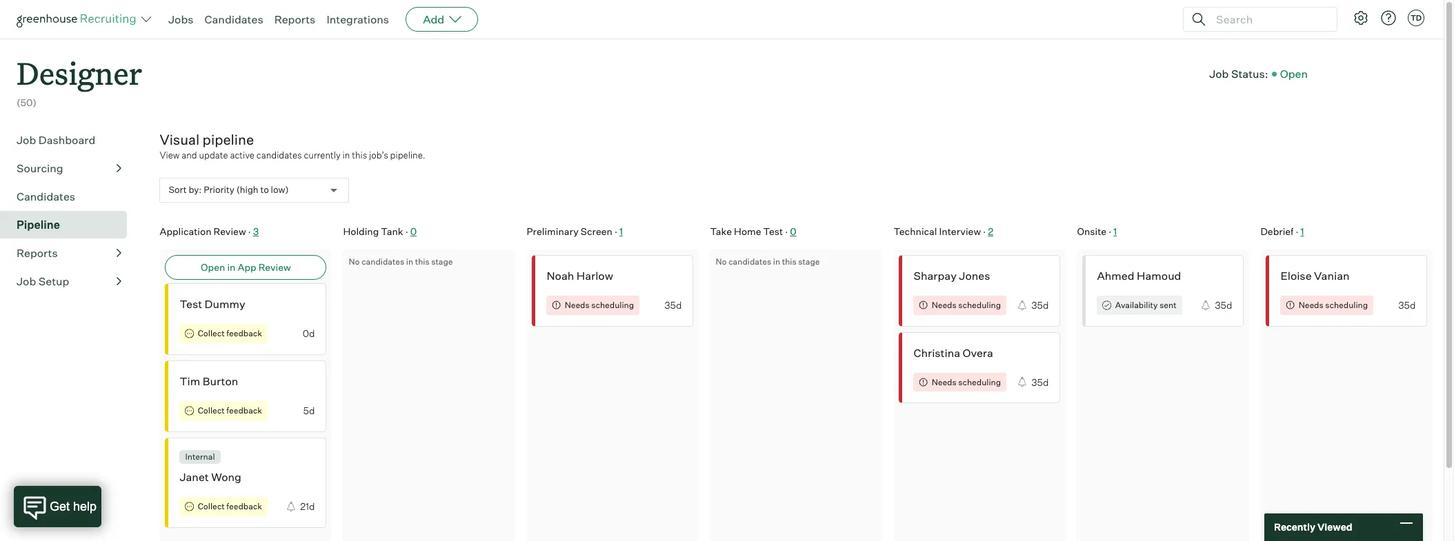 Task type: vqa. For each thing, say whether or not it's contained in the screenshot.
2nd "feedback" from the bottom of the page
yes



Task type: describe. For each thing, give the bounding box(es) containing it.
7 · from the left
[[1296, 225, 1299, 237]]

take
[[710, 225, 732, 237]]

needs scheduling for harlow
[[565, 300, 634, 311]]

designer link
[[17, 39, 142, 96]]

this for holding
[[415, 257, 430, 267]]

5 · from the left
[[983, 225, 986, 237]]

pipeline
[[17, 218, 60, 232]]

in inside visual pipeline view and update active candidates currently in this job's pipeline.
[[343, 150, 350, 161]]

hamoud
[[1137, 269, 1181, 283]]

no candidates in this stage for test
[[716, 257, 820, 267]]

janet
[[180, 471, 209, 484]]

technical interview · 2
[[894, 225, 994, 237]]

1 for ahmed hamoud
[[1114, 225, 1117, 237]]

visual
[[160, 131, 200, 148]]

eloise
[[1281, 269, 1312, 283]]

pipeline.
[[390, 150, 425, 161]]

5d
[[303, 405, 315, 417]]

candidates for take
[[729, 257, 771, 267]]

greenhouse recruiting image
[[17, 11, 141, 28]]

needs for noah
[[565, 300, 590, 311]]

21d
[[300, 501, 315, 513]]

eloise vanian
[[1281, 269, 1350, 283]]

2
[[988, 225, 994, 237]]

low)
[[271, 184, 289, 195]]

jones
[[959, 269, 990, 283]]

noah harlow
[[547, 269, 613, 283]]

onsite
[[1077, 225, 1107, 237]]

0 vertical spatial reports link
[[274, 12, 316, 26]]

integrations link
[[327, 12, 389, 26]]

onsite · 1
[[1077, 225, 1117, 237]]

app
[[238, 262, 256, 273]]

janet wong
[[180, 471, 241, 484]]

viewed
[[1318, 522, 1353, 533]]

no for holding
[[349, 257, 360, 267]]

sharpay jones
[[914, 269, 990, 283]]

needs for eloise
[[1299, 300, 1324, 311]]

sent
[[1160, 300, 1177, 311]]

vanian
[[1314, 269, 1350, 283]]

tim burton
[[180, 375, 238, 389]]

1 vertical spatial test
[[180, 297, 202, 311]]

td button
[[1405, 7, 1427, 29]]

view
[[160, 150, 180, 161]]

35d for ahmed hamoud
[[1215, 300, 1232, 311]]

by:
[[189, 184, 202, 195]]

overa
[[963, 346, 993, 360]]

scheduling for harlow
[[591, 300, 634, 311]]

collect feedback for test dummy
[[198, 329, 262, 339]]

0 vertical spatial candidates
[[205, 12, 263, 26]]

application review · 3
[[160, 225, 259, 237]]

job setup
[[17, 274, 69, 288]]

holding
[[343, 225, 379, 237]]

3
[[253, 225, 259, 237]]

Search text field
[[1213, 9, 1325, 29]]

1 0 from the left
[[410, 225, 417, 237]]

open for open
[[1280, 67, 1308, 80]]

ahmed hamoud
[[1097, 269, 1181, 283]]

job for job status:
[[1209, 67, 1229, 80]]

2 0 from the left
[[790, 225, 797, 237]]

tim
[[180, 375, 200, 389]]

3 collect from the top
[[198, 502, 225, 512]]

dummy
[[205, 297, 245, 311]]

(50)
[[17, 97, 37, 108]]

update
[[199, 150, 228, 161]]

35d for sharpay jones
[[1031, 300, 1049, 311]]

0d
[[303, 328, 315, 340]]

to
[[260, 184, 269, 195]]

4 · from the left
[[785, 225, 788, 237]]

christina
[[914, 346, 960, 360]]

0 vertical spatial review
[[214, 225, 246, 237]]

job dashboard
[[17, 133, 95, 147]]

pipeline link
[[17, 216, 121, 233]]

test dummy
[[180, 297, 245, 311]]

application
[[160, 225, 211, 237]]

1 vertical spatial reports link
[[17, 245, 121, 261]]

candidates inside visual pipeline view and update active candidates currently in this job's pipeline.
[[256, 150, 302, 161]]

in left app
[[227, 262, 236, 273]]

3 feedback from the top
[[226, 502, 262, 512]]

tank
[[381, 225, 403, 237]]

needs scheduling for overa
[[932, 377, 1001, 387]]

debrief · 1
[[1261, 225, 1304, 237]]

currently
[[304, 150, 341, 161]]

job dashboard link
[[17, 132, 121, 148]]

dashboard
[[38, 133, 95, 147]]

sharpay
[[914, 269, 957, 283]]

integrations
[[327, 12, 389, 26]]

take home test · 0
[[710, 225, 797, 237]]

sourcing
[[17, 161, 63, 175]]

td
[[1411, 13, 1422, 23]]

christina overa
[[914, 346, 993, 360]]

home
[[734, 225, 761, 237]]

designer (50)
[[17, 52, 142, 108]]

preliminary screen · 1
[[527, 225, 623, 237]]

pipeline
[[203, 131, 254, 148]]

job setup link
[[17, 273, 121, 290]]



Task type: locate. For each thing, give the bounding box(es) containing it.
reports
[[274, 12, 316, 26], [17, 246, 58, 260]]

0 horizontal spatial 0
[[410, 225, 417, 237]]

test right home
[[763, 225, 783, 237]]

sort by: priority (high to low)
[[169, 184, 289, 195]]

1 horizontal spatial candidates
[[205, 12, 263, 26]]

test
[[763, 225, 783, 237], [180, 297, 202, 311]]

review inside the open in app review link
[[258, 262, 291, 273]]

1 horizontal spatial candidates link
[[205, 12, 263, 26]]

candidates right the jobs link
[[205, 12, 263, 26]]

needs scheduling down jones
[[932, 300, 1001, 311]]

in right currently
[[343, 150, 350, 161]]

2 collect from the top
[[198, 406, 225, 416]]

needs scheduling down harlow
[[565, 300, 634, 311]]

burton
[[203, 375, 238, 389]]

setup
[[38, 274, 69, 288]]

job left setup
[[17, 274, 36, 288]]

this down take home test · 0
[[782, 257, 797, 267]]

0 vertical spatial collect feedback
[[198, 329, 262, 339]]

interview
[[939, 225, 981, 237]]

1 stage from the left
[[431, 257, 453, 267]]

needs scheduling down vanian
[[1299, 300, 1368, 311]]

2 collect feedback from the top
[[198, 406, 262, 416]]

needs down noah harlow
[[565, 300, 590, 311]]

this
[[352, 150, 367, 161], [415, 257, 430, 267], [782, 257, 797, 267]]

open for open in app review
[[201, 262, 225, 273]]

availability
[[1115, 300, 1158, 311]]

debrief
[[1261, 225, 1294, 237]]

2 1 from the left
[[1114, 225, 1117, 237]]

· right the screen
[[615, 225, 617, 237]]

jobs link
[[168, 12, 194, 26]]

feedback for dummy
[[226, 329, 262, 339]]

35d for christina overa
[[1031, 376, 1049, 388]]

3 collect feedback from the top
[[198, 502, 262, 512]]

reports link up job setup link
[[17, 245, 121, 261]]

candidates link
[[205, 12, 263, 26], [17, 188, 121, 205]]

job's
[[369, 150, 388, 161]]

no down holding
[[349, 257, 360, 267]]

stage for holding tank · 0
[[431, 257, 453, 267]]

candidates down sourcing at the top left of the page
[[17, 189, 75, 203]]

0 horizontal spatial reports link
[[17, 245, 121, 261]]

scheduling down "overa"
[[958, 377, 1001, 387]]

3 1 from the left
[[1301, 225, 1304, 237]]

priority
[[204, 184, 234, 195]]

collect for dummy
[[198, 329, 225, 339]]

3 · from the left
[[615, 225, 617, 237]]

1 vertical spatial open
[[201, 262, 225, 273]]

this inside visual pipeline view and update active candidates currently in this job's pipeline.
[[352, 150, 367, 161]]

availability sent
[[1115, 300, 1177, 311]]

1 horizontal spatial 1
[[1114, 225, 1117, 237]]

1 no from the left
[[349, 257, 360, 267]]

feedback down burton
[[226, 406, 262, 416]]

this left job's
[[352, 150, 367, 161]]

2 vertical spatial feedback
[[226, 502, 262, 512]]

collect down the tim burton
[[198, 406, 225, 416]]

1 vertical spatial reports
[[17, 246, 58, 260]]

0 horizontal spatial stage
[[431, 257, 453, 267]]

no down take
[[716, 257, 727, 267]]

0 vertical spatial open
[[1280, 67, 1308, 80]]

2 vertical spatial collect feedback
[[198, 502, 262, 512]]

candidates for holding
[[362, 257, 404, 267]]

collect feedback down burton
[[198, 406, 262, 416]]

scheduling down harlow
[[591, 300, 634, 311]]

open in app review link
[[165, 255, 327, 280]]

0 horizontal spatial 1
[[619, 225, 623, 237]]

wong
[[211, 471, 241, 484]]

job up sourcing at the top left of the page
[[17, 133, 36, 147]]

reports down pipeline
[[17, 246, 58, 260]]

1 vertical spatial job
[[17, 133, 36, 147]]

reports link left integrations link
[[274, 12, 316, 26]]

2 no from the left
[[716, 257, 727, 267]]

job for job setup
[[17, 274, 36, 288]]

job left status:
[[1209, 67, 1229, 80]]

open left app
[[201, 262, 225, 273]]

· right home
[[785, 225, 788, 237]]

2 vertical spatial job
[[17, 274, 36, 288]]

and
[[182, 150, 197, 161]]

0 horizontal spatial reports
[[17, 246, 58, 260]]

no candidates in this stage for ·
[[349, 257, 453, 267]]

0 horizontal spatial this
[[352, 150, 367, 161]]

1 horizontal spatial no candidates in this stage
[[716, 257, 820, 267]]

1 1 from the left
[[619, 225, 623, 237]]

0 vertical spatial collect
[[198, 329, 225, 339]]

1 horizontal spatial reports link
[[274, 12, 316, 26]]

2 · from the left
[[405, 225, 408, 237]]

holding tank · 0
[[343, 225, 417, 237]]

candidates up low)
[[256, 150, 302, 161]]

feedback
[[226, 329, 262, 339], [226, 406, 262, 416], [226, 502, 262, 512]]

0 horizontal spatial no
[[349, 257, 360, 267]]

job status:
[[1209, 67, 1268, 80]]

1 horizontal spatial no
[[716, 257, 727, 267]]

configure image
[[1353, 10, 1369, 26]]

feedback for burton
[[226, 406, 262, 416]]

collect feedback for tim burton
[[198, 406, 262, 416]]

open
[[1280, 67, 1308, 80], [201, 262, 225, 273]]

· right "debrief"
[[1296, 225, 1299, 237]]

2 no candidates in this stage from the left
[[716, 257, 820, 267]]

jobs
[[168, 12, 194, 26]]

in down holding tank · 0
[[406, 257, 413, 267]]

review left the 3
[[214, 225, 246, 237]]

collect for burton
[[198, 406, 225, 416]]

candidates link down sourcing link
[[17, 188, 121, 205]]

no for take
[[716, 257, 727, 267]]

0 vertical spatial feedback
[[226, 329, 262, 339]]

this down holding tank · 0
[[415, 257, 430, 267]]

scheduling for overa
[[958, 377, 1001, 387]]

0 horizontal spatial candidates
[[256, 150, 302, 161]]

1 horizontal spatial candidates
[[362, 257, 404, 267]]

1 feedback from the top
[[226, 329, 262, 339]]

1 · from the left
[[248, 225, 251, 237]]

recently
[[1274, 522, 1316, 533]]

1 vertical spatial candidates
[[17, 189, 75, 203]]

· right tank
[[405, 225, 408, 237]]

candidates
[[256, 150, 302, 161], [362, 257, 404, 267], [729, 257, 771, 267]]

in down take home test · 0
[[773, 257, 780, 267]]

1 right the screen
[[619, 225, 623, 237]]

0 horizontal spatial open
[[201, 262, 225, 273]]

no candidates in this stage down take home test · 0
[[716, 257, 820, 267]]

·
[[248, 225, 251, 237], [405, 225, 408, 237], [615, 225, 617, 237], [785, 225, 788, 237], [983, 225, 986, 237], [1109, 225, 1111, 237], [1296, 225, 1299, 237]]

preliminary
[[527, 225, 579, 237]]

job for job dashboard
[[17, 133, 36, 147]]

reports left integrations link
[[274, 12, 316, 26]]

1 horizontal spatial reports
[[274, 12, 316, 26]]

stage
[[431, 257, 453, 267], [798, 257, 820, 267]]

35d
[[664, 300, 682, 311], [1031, 300, 1049, 311], [1398, 300, 1416, 311], [1215, 300, 1232, 311], [1031, 376, 1049, 388]]

no candidates in this stage
[[349, 257, 453, 267], [716, 257, 820, 267]]

collect feedback down dummy
[[198, 329, 262, 339]]

0 horizontal spatial test
[[180, 297, 202, 311]]

0 right home
[[790, 225, 797, 237]]

designer
[[17, 52, 142, 93]]

needs scheduling down "overa"
[[932, 377, 1001, 387]]

needs for christina
[[932, 377, 957, 387]]

open in app review
[[201, 262, 291, 273]]

status:
[[1231, 67, 1268, 80]]

1 vertical spatial feedback
[[226, 406, 262, 416]]

2 horizontal spatial this
[[782, 257, 797, 267]]

1 horizontal spatial review
[[258, 262, 291, 273]]

candidates down home
[[729, 257, 771, 267]]

0 vertical spatial test
[[763, 225, 783, 237]]

0 horizontal spatial candidates link
[[17, 188, 121, 205]]

review right app
[[258, 262, 291, 273]]

· left the 3
[[248, 225, 251, 237]]

job
[[1209, 67, 1229, 80], [17, 133, 36, 147], [17, 274, 36, 288]]

needs for sharpay
[[932, 300, 957, 311]]

scheduling
[[591, 300, 634, 311], [958, 300, 1001, 311], [1325, 300, 1368, 311], [958, 377, 1001, 387]]

2 horizontal spatial candidates
[[729, 257, 771, 267]]

open right status:
[[1280, 67, 1308, 80]]

0 right tank
[[410, 225, 417, 237]]

feedback down dummy
[[226, 329, 262, 339]]

add button
[[406, 7, 478, 32]]

2 feedback from the top
[[226, 406, 262, 416]]

test left dummy
[[180, 297, 202, 311]]

1 collect feedback from the top
[[198, 329, 262, 339]]

1 horizontal spatial open
[[1280, 67, 1308, 80]]

1 vertical spatial collect feedback
[[198, 406, 262, 416]]

sort
[[169, 184, 187, 195]]

technical
[[894, 225, 937, 237]]

internal
[[185, 452, 215, 462]]

needs down sharpay jones
[[932, 300, 957, 311]]

collect feedback
[[198, 329, 262, 339], [198, 406, 262, 416], [198, 502, 262, 512]]

scheduling down jones
[[958, 300, 1001, 311]]

ahmed
[[1097, 269, 1135, 283]]

add
[[423, 12, 444, 26]]

this for take
[[782, 257, 797, 267]]

screen
[[581, 225, 612, 237]]

6 · from the left
[[1109, 225, 1111, 237]]

visual pipeline view and update active candidates currently in this job's pipeline.
[[160, 131, 425, 161]]

feedback down wong
[[226, 502, 262, 512]]

0 horizontal spatial candidates
[[17, 189, 75, 203]]

scheduling for vanian
[[1325, 300, 1368, 311]]

td button
[[1408, 10, 1425, 26]]

harlow
[[577, 269, 613, 283]]

1 no candidates in this stage from the left
[[349, 257, 453, 267]]

· left 2
[[983, 225, 986, 237]]

noah
[[547, 269, 574, 283]]

needs down christina
[[932, 377, 957, 387]]

candidates link right the jobs link
[[205, 12, 263, 26]]

1 vertical spatial collect
[[198, 406, 225, 416]]

· right onsite
[[1109, 225, 1111, 237]]

collect feedback down wong
[[198, 502, 262, 512]]

stage for take home test · 0
[[798, 257, 820, 267]]

0
[[410, 225, 417, 237], [790, 225, 797, 237]]

scheduling down vanian
[[1325, 300, 1368, 311]]

1 horizontal spatial this
[[415, 257, 430, 267]]

0 vertical spatial candidates link
[[205, 12, 263, 26]]

1 vertical spatial candidates link
[[17, 188, 121, 205]]

1 horizontal spatial 0
[[790, 225, 797, 237]]

collect down test dummy
[[198, 329, 225, 339]]

sourcing link
[[17, 160, 121, 176]]

collect down janet wong
[[198, 502, 225, 512]]

1 right "debrief"
[[1301, 225, 1304, 237]]

review
[[214, 225, 246, 237], [258, 262, 291, 273]]

candidates down holding tank · 0
[[362, 257, 404, 267]]

0 horizontal spatial no candidates in this stage
[[349, 257, 453, 267]]

0 vertical spatial reports
[[274, 12, 316, 26]]

no
[[349, 257, 360, 267], [716, 257, 727, 267]]

active
[[230, 150, 255, 161]]

1 collect from the top
[[198, 329, 225, 339]]

needs scheduling for jones
[[932, 300, 1001, 311]]

1 for eloise vanian
[[1301, 225, 1304, 237]]

recently viewed
[[1274, 522, 1353, 533]]

scheduling for jones
[[958, 300, 1001, 311]]

1 horizontal spatial stage
[[798, 257, 820, 267]]

needs scheduling for vanian
[[1299, 300, 1368, 311]]

2 stage from the left
[[798, 257, 820, 267]]

no candidates in this stage down tank
[[349, 257, 453, 267]]

2 vertical spatial collect
[[198, 502, 225, 512]]

0 horizontal spatial review
[[214, 225, 246, 237]]

1 vertical spatial review
[[258, 262, 291, 273]]

1 horizontal spatial test
[[763, 225, 783, 237]]

2 horizontal spatial 1
[[1301, 225, 1304, 237]]

0 vertical spatial job
[[1209, 67, 1229, 80]]

needs down eloise vanian
[[1299, 300, 1324, 311]]

1 right onsite
[[1114, 225, 1117, 237]]

(high
[[236, 184, 258, 195]]



